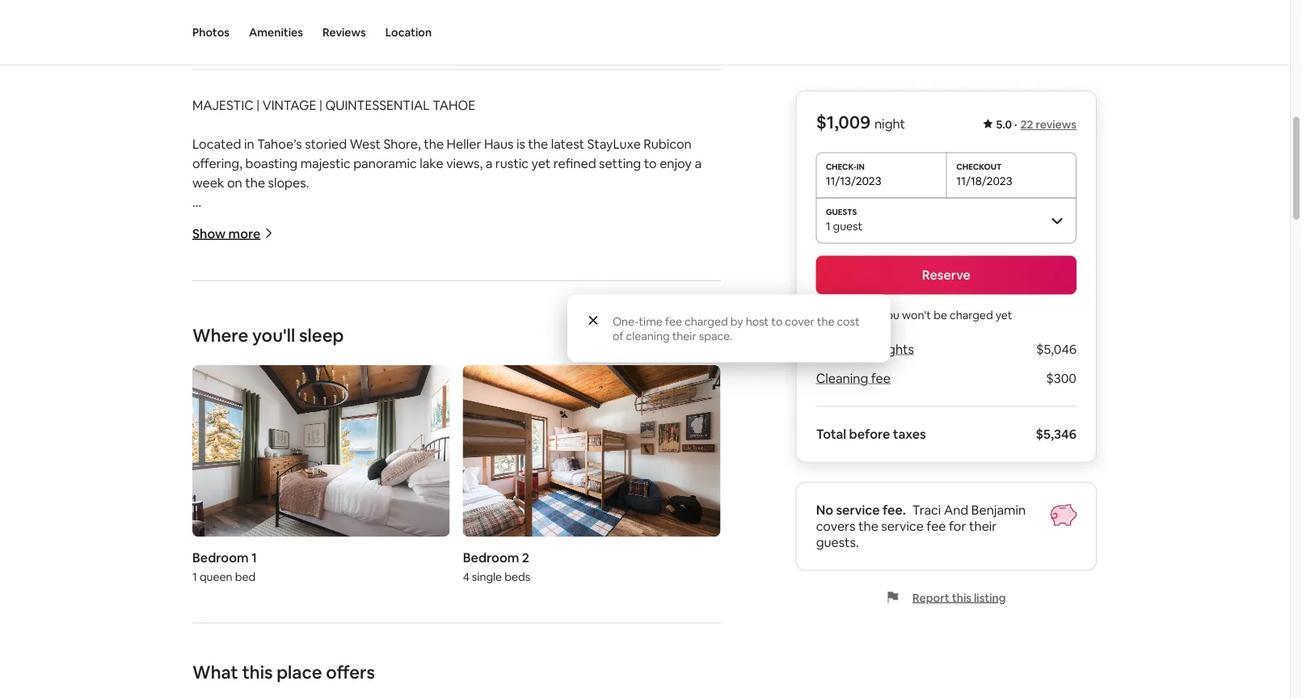 Task type: describe. For each thing, give the bounding box(es) containing it.
your right off
[[395, 699, 422, 699]]

charged for fee
[[685, 314, 728, 329]]

this for report this listing
[[953, 591, 972, 605]]

the left latest
[[528, 136, 548, 152]]

x
[[858, 341, 865, 358]]

won't
[[903, 308, 932, 322]]

are
[[306, 28, 322, 42]]

storage
[[220, 349, 266, 366]]

architecture
[[637, 505, 710, 521]]

fee inside "one-time fee charged by host to cover the cost of cleaning their space."
[[665, 314, 683, 329]]

almost
[[615, 563, 655, 579]]

1 vertical spatial tahoe
[[338, 543, 374, 560]]

ski
[[200, 349, 217, 366]]

heller inside a home for all seasons, and retaining its gorgeous redwood post and beam architecture and soaring granite fireplace, this cozy but spacious mountain lodge is the perfect basecamp for all of your tahoe adventures. enjoy panoramic views from rubicon peak to mt rose, and sapphire blue waters that appear to be so close you could almost reach it. the heller haus is perched atop a vista that allows for a truly four season tahoe experience.
[[218, 582, 253, 599]]

and up "lodge"
[[575, 505, 597, 521]]

the inside "one-time fee charged by host to cover the cost of cleaning their space."
[[817, 314, 835, 329]]

- granite hearth and wood burning fireplace - fast starlink mesh wifi - ski storage and pantry
[[192, 310, 453, 366]]

storied
[[305, 136, 347, 152]]

a left vista
[[383, 582, 390, 599]]

the up or
[[684, 408, 705, 424]]

home
[[204, 505, 239, 521]]

of inside thoughtfully renovated and restored in 2023, the heller haus returns to tahoe with the rich character of a classic alpine lodge, while delivering refined modern appointments and stunning design allowing you to unwind after an exhilarating day on the slopes, or a an epic day out on the lake.
[[278, 427, 290, 444]]

0 horizontal spatial service
[[837, 502, 880, 519]]

a left rustic
[[486, 155, 493, 172]]

rose,
[[211, 563, 243, 579]]

lake inside located in tahoe's storied west shore, the heller haus is the latest stayluxe rubicon offering, boasting majestic panoramic lake views, a rustic yet refined setting to enjoy a week on the slopes.
[[420, 155, 444, 172]]

starlink
[[228, 330, 276, 346]]

report
[[913, 591, 950, 605]]

11/18/2023
[[957, 173, 1013, 188]]

2 vertical spatial 1
[[192, 570, 197, 584]]

2 vertical spatial tahoe
[[622, 582, 658, 599]]

to down lodge, at the left bottom of page
[[391, 446, 404, 463]]

0 horizontal spatial is
[[288, 582, 297, 599]]

rated
[[428, 28, 456, 42]]

·
[[1015, 117, 1018, 132]]

1 vertical spatial unload
[[465, 699, 506, 699]]

majestic | vintage | quintessential tahoe
[[192, 97, 476, 114]]

epic
[[210, 466, 235, 482]]

is inside located in tahoe's storied west shore, the heller haus is the latest stayluxe rubicon offering, boasting majestic panoramic lake views, a rustic yet refined setting to enjoy a week on the slopes.
[[517, 136, 526, 152]]

this inside a home for all seasons, and retaining its gorgeous redwood post and beam architecture and soaring granite fireplace, this cozy but spacious mountain lodge is the perfect basecamp for all of your tahoe adventures. enjoy panoramic views from rubicon peak to mt rose, and sapphire blue waters that appear to be so close you could almost reach it. the heller haus is perched atop a vista that allows for a truly four season tahoe experience.
[[368, 524, 389, 541]]

- for - panoramic lake view ~ 3000 sq ft luxury lodge
[[192, 213, 197, 230]]

in inside thoughtfully renovated and restored in 2023, the heller haus returns to tahoe with the rich character of a classic alpine lodge, while delivering refined modern appointments and stunning design allowing you to unwind after an exhilarating day on the slopes, or a an epic day out on the lake.
[[414, 408, 424, 424]]

majestic
[[192, 97, 254, 114]]

service inside traci and benjamin covers the service fee for their guests.
[[882, 518, 924, 535]]

1 vertical spatial on
[[598, 446, 613, 463]]

but
[[423, 524, 443, 541]]

to inside located in tahoe's storied west shore, the heller haus is the latest stayluxe rubicon offering, boasting majestic panoramic lake views, a rustic yet refined setting to enjoy a week on the slopes.
[[644, 155, 657, 172]]

shake
[[280, 699, 316, 699]]

it.
[[694, 563, 706, 579]]

the down warmth
[[319, 699, 339, 699]]

so
[[504, 563, 518, 579]]

2 | from the left
[[320, 97, 323, 114]]

5.0
[[997, 117, 1013, 132]]

you'll
[[252, 324, 295, 347]]

1 vertical spatial is
[[597, 524, 606, 541]]

mountain
[[501, 524, 557, 541]]

and
[[945, 502, 969, 519]]

while
[[423, 427, 454, 444]]

a home for all seasons, and retaining its gorgeous redwood post and beam architecture and soaring granite fireplace, this cozy but spacious mountain lodge is the perfect basecamp for all of your tahoe adventures. enjoy panoramic views from rubicon peak to mt rose, and sapphire blue waters that appear to be so close you could almost reach it. the heller haus is perched atop a vista that allows for a truly four season tahoe experience.
[[192, 505, 718, 618]]

5 - from the top
[[192, 349, 197, 366]]

22 reviews button
[[1021, 117, 1077, 132]]

atop
[[353, 582, 380, 599]]

sleep
[[299, 324, 344, 347]]

covers
[[817, 518, 856, 535]]

granite
[[200, 310, 245, 327]]

heller for while
[[485, 408, 520, 424]]

experience.
[[192, 602, 262, 618]]

with inside thoughtfully renovated and restored in 2023, the heller haus returns to tahoe with the rich character of a classic alpine lodge, while delivering refined modern appointments and stunning design allowing you to unwind after an exhilarating day on the slopes, or a an epic day out on the lake.
[[656, 408, 682, 424]]

located in tahoe's storied west shore, the heller haus is the latest stayluxe rubicon offering, boasting majestic panoramic lake views, a rustic yet refined setting to enjoy a week on the slopes.
[[192, 136, 705, 191]]

time
[[639, 314, 663, 329]]

5
[[868, 341, 875, 358]]

to up it. on the right of the page
[[702, 543, 715, 560]]

haus inside a home for all seasons, and retaining its gorgeous redwood post and beam architecture and soaring granite fireplace, this cozy but spacious mountain lodge is the perfect basecamp for all of your tahoe adventures. enjoy panoramic views from rubicon peak to mt rose, and sapphire blue waters that appear to be so close you could almost reach it. the heller haus is perched atop a vista that allows for a truly four season tahoe experience.
[[256, 582, 285, 599]]

panoramic
[[200, 213, 263, 230]]

1 horizontal spatial an
[[485, 446, 499, 463]]

modern
[[563, 427, 610, 444]]

and up mesh
[[290, 310, 312, 327]]

your inside a home for all seasons, and retaining its gorgeous redwood post and beam architecture and soaring granite fireplace, this cozy but spacious mountain lodge is the perfect basecamp for all of your tahoe adventures. enjoy panoramic views from rubicon peak to mt rose, and sapphire blue waters that appear to be so close you could almost reach it. the heller haus is perched atop a vista that allows for a truly four season tahoe experience.
[[309, 543, 335, 560]]

show more button
[[192, 225, 274, 242]]

one-
[[613, 314, 639, 329]]

lake.
[[326, 466, 353, 482]]

1 horizontal spatial on
[[286, 466, 301, 482]]

shore,
[[384, 136, 421, 152]]

0 vertical spatial 4
[[200, 272, 208, 288]]

0 horizontal spatial all
[[262, 505, 274, 521]]

fee.
[[883, 502, 906, 519]]

to up modern
[[601, 408, 614, 424]]

the left lake.
[[304, 466, 324, 482]]

price breakdown dialog
[[568, 295, 891, 363]]

redwood
[[488, 505, 542, 521]]

superhosts
[[244, 28, 303, 42]]

bedroom for bedroom 2
[[463, 550, 520, 566]]

the inside a home for all seasons, and retaining its gorgeous redwood post and beam architecture and soaring granite fireplace, this cozy but spacious mountain lodge is the perfect basecamp for all of your tahoe adventures. enjoy panoramic views from rubicon peak to mt rose, and sapphire blue waters that appear to be so close you could almost reach it. the heller haus is perched atop a vista that allows for a truly four season tahoe experience.
[[609, 524, 629, 541]]

granite
[[264, 524, 307, 541]]

22
[[1021, 117, 1034, 132]]

highly
[[395, 28, 426, 42]]

greeted with the warmth of alder and redwoods, you can unload your gear as you enter the mudroom. shake the snow off your boots, unload your gear, and head inside the ol
[[192, 679, 712, 699]]

tahoe's
[[257, 136, 302, 152]]

for down so
[[491, 582, 508, 599]]

$1,009 x 5 nights
[[817, 341, 915, 358]]

adventures.
[[377, 543, 447, 560]]

and right alder
[[394, 679, 417, 696]]

haus for returns
[[523, 408, 552, 424]]

place
[[277, 661, 322, 684]]

0 vertical spatial 1
[[626, 326, 630, 340]]

the down greeted
[[192, 699, 213, 699]]

haus for is
[[484, 136, 514, 152]]

reviews
[[1036, 117, 1077, 132]]

a right or
[[699, 446, 706, 463]]

reviews button
[[323, 0, 366, 65]]

$5,346
[[1036, 426, 1077, 443]]

the inside traci and benjamin covers the service fee for their guests.
[[859, 518, 879, 535]]

fast
[[200, 330, 225, 346]]

charged for be
[[950, 308, 994, 322]]

to inside "one-time fee charged by host to cover the cost of cleaning their space."
[[772, 314, 783, 329]]

rich
[[192, 427, 215, 444]]

cleaning
[[626, 329, 670, 343]]

enjoy
[[450, 543, 482, 560]]

superhosts are experienced, highly rated hosts.
[[244, 28, 492, 42]]

to up allows
[[470, 563, 483, 579]]

before
[[850, 426, 891, 443]]

alder
[[361, 679, 392, 696]]

fee inside traci and benjamin covers the service fee for their guests.
[[927, 518, 947, 535]]

what
[[192, 661, 238, 684]]

allowing
[[315, 446, 364, 463]]

redwoods,
[[420, 679, 483, 696]]

no
[[817, 502, 834, 519]]

the up delivering at left bottom
[[462, 408, 482, 424]]

luxury
[[267, 233, 306, 249]]

total before taxes
[[817, 426, 927, 443]]

bedroom 1 1 queen bed
[[192, 550, 257, 584]]

listing
[[975, 591, 1007, 605]]

wood
[[315, 310, 349, 327]]

where you'll sleep region
[[186, 320, 727, 591]]

1 | from the left
[[257, 97, 260, 114]]

its
[[411, 505, 425, 521]]

a right enjoy
[[695, 155, 702, 172]]

mesh
[[279, 330, 311, 346]]

burning
[[352, 310, 398, 327]]

reach
[[658, 563, 692, 579]]

snow
[[341, 699, 373, 699]]

rubicon inside a home for all seasons, and retaining its gorgeous redwood post and beam architecture and soaring granite fireplace, this cozy but spacious mountain lodge is the perfect basecamp for all of your tahoe adventures. enjoy panoramic views from rubicon peak to mt rose, and sapphire blue waters that appear to be so close you could almost reach it. the heller haus is perched atop a vista that allows for a truly four season tahoe experience.
[[619, 543, 667, 560]]

1 vertical spatial 1
[[252, 550, 257, 566]]

be inside a home for all seasons, and retaining its gorgeous redwood post and beam architecture and soaring granite fireplace, this cozy but spacious mountain lodge is the perfect basecamp for all of your tahoe adventures. enjoy panoramic views from rubicon peak to mt rose, and sapphire blue waters that appear to be so close you could almost reach it. the heller haus is perched atop a vista that allows for a truly four season tahoe experience.
[[486, 563, 501, 579]]

the left slopes,
[[616, 446, 636, 463]]



Task type: locate. For each thing, give the bounding box(es) containing it.
on down design
[[286, 466, 301, 482]]

and down the rich
[[192, 446, 215, 463]]

$1,009 for $1,009 x 5 nights
[[817, 341, 855, 358]]

an left epic
[[192, 466, 207, 482]]

2 horizontal spatial this
[[953, 591, 972, 605]]

1 - from the top
[[192, 213, 197, 230]]

0 vertical spatial on
[[227, 175, 242, 191]]

this for what this place offers
[[242, 661, 273, 684]]

panoramic
[[354, 155, 417, 172], [485, 543, 548, 560]]

rubicon inside located in tahoe's storied west shore, the heller haus is the latest stayluxe rubicon offering, boasting majestic panoramic lake views, a rustic yet refined setting to enjoy a week on the slopes.
[[644, 136, 692, 152]]

this down retaining
[[368, 524, 389, 541]]

1 vertical spatial in
[[414, 408, 424, 424]]

and down you'll
[[269, 349, 291, 366]]

rubicon
[[644, 136, 692, 152], [619, 543, 667, 560]]

2 vertical spatial fee
[[927, 518, 947, 535]]

bedroom up queen at the bottom left of the page
[[192, 550, 249, 566]]

space.
[[699, 329, 733, 343]]

of inside a home for all seasons, and retaining its gorgeous redwood post and beam architecture and soaring granite fireplace, this cozy but spacious mountain lodge is the perfect basecamp for all of your tahoe adventures. enjoy panoramic views from rubicon peak to mt rose, and sapphire blue waters that appear to be so close you could almost reach it. the heller haus is perched atop a vista that allows for a truly four season tahoe experience.
[[293, 543, 306, 560]]

1 horizontal spatial |
[[320, 97, 323, 114]]

that down "appear"
[[423, 582, 448, 599]]

after
[[453, 446, 482, 463]]

0 horizontal spatial 4
[[200, 272, 208, 288]]

0 horizontal spatial panoramic
[[354, 155, 417, 172]]

2 horizontal spatial fee
[[927, 518, 947, 535]]

haus
[[484, 136, 514, 152], [523, 408, 552, 424], [256, 582, 285, 599]]

a down so
[[511, 582, 518, 599]]

hosts.
[[459, 28, 492, 42]]

0 horizontal spatial that
[[397, 563, 422, 579]]

their left space.
[[673, 329, 697, 343]]

2 bedroom from the left
[[463, 550, 520, 566]]

benjamin
[[972, 502, 1026, 519]]

0 vertical spatial this
[[368, 524, 389, 541]]

cleaning fee button
[[817, 370, 891, 387]]

haus inside located in tahoe's storied west shore, the heller haus is the latest stayluxe rubicon offering, boasting majestic panoramic lake views, a rustic yet refined setting to enjoy a week on the slopes.
[[484, 136, 514, 152]]

views,
[[447, 155, 483, 172]]

rubicon up enjoy
[[644, 136, 692, 152]]

1 vertical spatial all
[[278, 543, 290, 560]]

1 horizontal spatial haus
[[484, 136, 514, 152]]

1 vertical spatial heller
[[485, 408, 520, 424]]

lake up luxury
[[266, 213, 289, 230]]

0 horizontal spatial with
[[246, 679, 271, 696]]

head
[[595, 699, 625, 699]]

and right the rose,
[[246, 563, 268, 579]]

0 vertical spatial an
[[485, 446, 499, 463]]

day down modern
[[574, 446, 595, 463]]

- for - 4 bathrooms
[[192, 272, 197, 288]]

0 horizontal spatial day
[[238, 466, 260, 482]]

you right as
[[653, 679, 674, 696]]

0 horizontal spatial charged
[[685, 314, 728, 329]]

1 horizontal spatial all
[[278, 543, 290, 560]]

or
[[683, 446, 696, 463]]

1 vertical spatial an
[[192, 466, 207, 482]]

sq
[[237, 233, 251, 249]]

is up from at the left bottom of page
[[597, 524, 606, 541]]

heller for rustic
[[447, 136, 482, 152]]

traci and benjamin covers the service fee for their guests.
[[817, 502, 1026, 551]]

lake
[[420, 155, 444, 172], [266, 213, 289, 230]]

2 horizontal spatial heller
[[485, 408, 520, 424]]

0 vertical spatial rubicon
[[644, 136, 692, 152]]

0 vertical spatial that
[[397, 563, 422, 579]]

with
[[656, 408, 682, 424], [246, 679, 271, 696]]

4 - from the top
[[192, 330, 197, 346]]

0 vertical spatial fee
[[665, 314, 683, 329]]

0 vertical spatial be
[[934, 308, 948, 322]]

tahoe up appointments
[[617, 408, 653, 424]]

slopes.
[[268, 175, 309, 191]]

0 horizontal spatial this
[[242, 661, 273, 684]]

gorgeous
[[428, 505, 485, 521]]

~
[[192, 233, 200, 249]]

your
[[309, 543, 335, 560], [578, 679, 604, 696], [395, 699, 422, 699], [508, 699, 535, 699]]

the left fee.
[[859, 518, 879, 535]]

with up mudroom. on the left bottom of the page
[[246, 679, 271, 696]]

more
[[229, 225, 261, 242]]

0 vertical spatial day
[[574, 446, 595, 463]]

renovated
[[271, 408, 332, 424]]

haus up exhilarating
[[523, 408, 552, 424]]

- left ski
[[192, 349, 197, 366]]

yet down reserve button
[[996, 308, 1013, 322]]

in up boasting
[[244, 136, 254, 152]]

0 vertical spatial their
[[673, 329, 697, 343]]

photos button
[[192, 0, 230, 65]]

lodge,
[[383, 427, 420, 444]]

refined for delivering
[[518, 427, 560, 444]]

the left cost
[[817, 314, 835, 329]]

0 horizontal spatial be
[[486, 563, 501, 579]]

$1,009 for $1,009 night
[[817, 111, 871, 134]]

on down offering,
[[227, 175, 242, 191]]

refined up exhilarating
[[518, 427, 560, 444]]

of up design
[[278, 427, 290, 444]]

lake inside - panoramic lake view ~ 3000 sq ft luxury lodge
[[266, 213, 289, 230]]

charged down reserve button
[[950, 308, 994, 322]]

1 vertical spatial panoramic
[[485, 543, 548, 560]]

1 horizontal spatial this
[[368, 524, 389, 541]]

1 left /
[[626, 326, 630, 340]]

their inside "one-time fee charged by host to cover the cost of cleaning their space."
[[673, 329, 697, 343]]

can
[[510, 679, 532, 696]]

you left can
[[486, 679, 507, 696]]

your down can
[[508, 699, 535, 699]]

quintessential
[[326, 97, 430, 114]]

refined for yet
[[554, 155, 597, 172]]

0 vertical spatial heller
[[447, 136, 482, 152]]

1 vertical spatial with
[[246, 679, 271, 696]]

vista
[[393, 582, 421, 599]]

cover
[[786, 314, 815, 329]]

the down boasting
[[245, 175, 265, 191]]

1 horizontal spatial 1
[[252, 550, 257, 566]]

to
[[644, 155, 657, 172], [772, 314, 783, 329], [601, 408, 614, 424], [391, 446, 404, 463], [702, 543, 715, 560], [470, 563, 483, 579]]

service right "no"
[[837, 502, 880, 519]]

from
[[587, 543, 616, 560]]

for inside traci and benjamin covers the service fee for their guests.
[[950, 518, 967, 535]]

| right vintage
[[320, 97, 323, 114]]

1 horizontal spatial service
[[882, 518, 924, 535]]

1 left queen at the bottom left of the page
[[192, 570, 197, 584]]

$1,009 left the x
[[817, 341, 855, 358]]

refined inside thoughtfully renovated and restored in 2023, the heller haus returns to tahoe with the rich character of a classic alpine lodge, while delivering refined modern appointments and stunning design allowing you to unwind after an exhilarating day on the slopes, or a an epic day out on the lake.
[[518, 427, 560, 444]]

2 $1,009 from the top
[[817, 341, 855, 358]]

- for - granite hearth and wood burning fireplace - fast starlink mesh wifi - ski storage and pantry
[[192, 310, 197, 327]]

be left so
[[486, 563, 501, 579]]

unload up gear,
[[534, 679, 575, 696]]

greeted
[[192, 679, 243, 696]]

traci
[[913, 502, 942, 519]]

heller up the views,
[[447, 136, 482, 152]]

the
[[192, 582, 215, 599]]

you down alpine
[[366, 446, 388, 463]]

your down fireplace,
[[309, 543, 335, 560]]

- down ~
[[192, 272, 197, 288]]

fee down 5
[[872, 370, 891, 387]]

heller inside thoughtfully renovated and restored in 2023, the heller haus returns to tahoe with the rich character of a classic alpine lodge, while delivering refined modern appointments and stunning design allowing you to unwind after an exhilarating day on the slopes, or a an epic day out on the lake.
[[485, 408, 520, 424]]

1 vertical spatial this
[[953, 591, 972, 605]]

fee right time
[[665, 314, 683, 329]]

charged inside "one-time fee charged by host to cover the cost of cleaning their space."
[[685, 314, 728, 329]]

$1,009 left the 'night'
[[817, 111, 871, 134]]

$1,009 night
[[817, 111, 906, 134]]

heller down the rose,
[[218, 582, 253, 599]]

beds
[[505, 570, 531, 584]]

and up alpine
[[335, 408, 357, 424]]

you inside thoughtfully renovated and restored in 2023, the heller haus returns to tahoe with the rich character of a classic alpine lodge, while delivering refined modern appointments and stunning design allowing you to unwind after an exhilarating day on the slopes, or a an epic day out on the lake.
[[366, 446, 388, 463]]

tahoe
[[433, 97, 476, 114]]

tahoe inside thoughtfully renovated and restored in 2023, the heller haus returns to tahoe with the rich character of a classic alpine lodge, while delivering refined modern appointments and stunning design allowing you to unwind after an exhilarating day on the slopes, or a an epic day out on the lake.
[[617, 408, 653, 424]]

- left the granite
[[192, 310, 197, 327]]

service
[[837, 502, 880, 519], [882, 518, 924, 535]]

0 horizontal spatial unload
[[465, 699, 506, 699]]

latest
[[551, 136, 585, 152]]

0 vertical spatial lake
[[420, 155, 444, 172]]

0 horizontal spatial bedroom
[[192, 550, 249, 566]]

0 vertical spatial tahoe
[[617, 408, 653, 424]]

for down granite
[[258, 543, 275, 560]]

0 vertical spatial haus
[[484, 136, 514, 152]]

you inside a home for all seasons, and retaining its gorgeous redwood post and beam architecture and soaring granite fireplace, this cozy but spacious mountain lodge is the perfect basecamp for all of your tahoe adventures. enjoy panoramic views from rubicon peak to mt rose, and sapphire blue waters that appear to be so close you could almost reach it. the heller haus is perched atop a vista that allows for a truly four season tahoe experience.
[[554, 563, 576, 579]]

where you'll sleep
[[192, 324, 344, 347]]

panoramic up so
[[485, 543, 548, 560]]

total
[[817, 426, 847, 443]]

is up rustic
[[517, 136, 526, 152]]

to right host
[[772, 314, 783, 329]]

1 horizontal spatial with
[[656, 408, 682, 424]]

1 vertical spatial day
[[238, 466, 260, 482]]

0 vertical spatial is
[[517, 136, 526, 152]]

2 vertical spatial on
[[286, 466, 301, 482]]

0 horizontal spatial haus
[[256, 582, 285, 599]]

rustic
[[496, 155, 529, 172]]

of up snow
[[346, 679, 359, 696]]

the down beam in the left of the page
[[609, 524, 629, 541]]

1 vertical spatial fee
[[872, 370, 891, 387]]

1 vertical spatial $1,009
[[817, 341, 855, 358]]

1 horizontal spatial 4
[[463, 570, 470, 584]]

1 vertical spatial their
[[970, 518, 997, 535]]

0 vertical spatial all
[[262, 505, 274, 521]]

all
[[262, 505, 274, 521], [278, 543, 290, 560]]

1 horizontal spatial unload
[[534, 679, 575, 696]]

1 bedroom from the left
[[192, 550, 249, 566]]

bedroom up single
[[463, 550, 520, 566]]

the down enter in the right of the page
[[665, 699, 685, 699]]

1 horizontal spatial their
[[970, 518, 997, 535]]

0 vertical spatial panoramic
[[354, 155, 417, 172]]

views
[[551, 543, 584, 560]]

4 inside bedroom 2 4 single beds
[[463, 570, 470, 584]]

| left vintage
[[257, 97, 260, 114]]

3 - from the top
[[192, 310, 197, 327]]

and up fireplace,
[[331, 505, 353, 521]]

reviews
[[323, 25, 366, 40]]

and right gear,
[[570, 699, 592, 699]]

an
[[485, 446, 499, 463], [192, 466, 207, 482]]

where
[[192, 324, 249, 347]]

1 horizontal spatial charged
[[950, 308, 994, 322]]

truly
[[520, 582, 548, 599]]

1 up "bed"
[[252, 550, 257, 566]]

haus inside thoughtfully renovated and restored in 2023, the heller haus returns to tahoe with the rich character of a classic alpine lodge, while delivering refined modern appointments and stunning design allowing you to unwind after an exhilarating day on the slopes, or a an epic day out on the lake.
[[523, 408, 552, 424]]

service left and
[[882, 518, 924, 535]]

- up ~
[[192, 213, 197, 230]]

vintage
[[263, 97, 317, 114]]

0 vertical spatial in
[[244, 136, 254, 152]]

0 horizontal spatial 1
[[192, 570, 197, 584]]

1 horizontal spatial in
[[414, 408, 424, 424]]

0 vertical spatial refined
[[554, 155, 597, 172]]

- inside - panoramic lake view ~ 3000 sq ft luxury lodge
[[192, 213, 197, 230]]

double the fun, double the beds, and double the memories made in this cozy kids' room! image
[[463, 365, 721, 537], [463, 365, 721, 537]]

1 horizontal spatial is
[[517, 136, 526, 152]]

of inside the greeted with the warmth of alder and redwoods, you can unload your gear as you enter the mudroom. shake the snow off your boots, unload your gear, and head inside the ol
[[346, 679, 359, 696]]

1 vertical spatial 4
[[463, 570, 470, 584]]

fireplace,
[[310, 524, 365, 541]]

four
[[550, 582, 575, 599]]

their inside traci and benjamin covers the service fee for their guests.
[[970, 518, 997, 535]]

1 vertical spatial refined
[[518, 427, 560, 444]]

retaining
[[356, 505, 408, 521]]

-
[[192, 213, 197, 230], [192, 272, 197, 288], [192, 310, 197, 327], [192, 330, 197, 346], [192, 349, 197, 366]]

you down 'views'
[[554, 563, 576, 579]]

in left 2023,
[[414, 408, 424, 424]]

day down stunning
[[238, 466, 260, 482]]

of
[[613, 329, 624, 343], [278, 427, 290, 444], [293, 543, 306, 560], [346, 679, 359, 696]]

0 vertical spatial yet
[[532, 155, 551, 172]]

design
[[272, 446, 312, 463]]

enjoy
[[660, 155, 692, 172]]

no service fee.
[[817, 502, 906, 519]]

for up soaring
[[242, 505, 259, 521]]

that
[[397, 563, 422, 579], [423, 582, 448, 599]]

5.0 · 22 reviews
[[997, 117, 1077, 132]]

indulge in the serene beauty of lake tahoe from the comfort of our modern rustic bedroom, thoughtfully designed to provide a refined mountain escape and elevate your stay. image
[[192, 365, 450, 537], [192, 365, 450, 537]]

close
[[521, 563, 552, 579]]

- left fast
[[192, 330, 197, 346]]

2 vertical spatial is
[[288, 582, 297, 599]]

1 horizontal spatial be
[[934, 308, 948, 322]]

2 vertical spatial heller
[[218, 582, 253, 599]]

bedroom for bedroom 1
[[192, 550, 249, 566]]

with up appointments
[[656, 408, 682, 424]]

offering,
[[192, 155, 243, 172]]

lake left the views,
[[420, 155, 444, 172]]

hearth
[[248, 310, 287, 327]]

0 horizontal spatial |
[[257, 97, 260, 114]]

0 vertical spatial unload
[[534, 679, 575, 696]]

in inside located in tahoe's storied west shore, the heller haus is the latest stayluxe rubicon offering, boasting majestic panoramic lake views, a rustic yet refined setting to enjoy a week on the slopes.
[[244, 136, 254, 152]]

1 horizontal spatial panoramic
[[485, 543, 548, 560]]

1 horizontal spatial heller
[[447, 136, 482, 152]]

1 vertical spatial be
[[486, 563, 501, 579]]

1 horizontal spatial yet
[[996, 308, 1013, 322]]

seasons,
[[277, 505, 328, 521]]

0 horizontal spatial yet
[[532, 155, 551, 172]]

0 horizontal spatial lake
[[266, 213, 289, 230]]

the up shake
[[274, 679, 294, 696]]

is down sapphire
[[288, 582, 297, 599]]

refined down latest
[[554, 155, 597, 172]]

heller inside located in tahoe's storied west shore, the heller haus is the latest stayluxe rubicon offering, boasting majestic panoramic lake views, a rustic yet refined setting to enjoy a week on the slopes.
[[447, 136, 482, 152]]

and
[[290, 310, 312, 327], [269, 349, 291, 366], [335, 408, 357, 424], [192, 446, 215, 463], [331, 505, 353, 521], [575, 505, 597, 521], [192, 524, 215, 541], [246, 563, 268, 579], [394, 679, 417, 696], [570, 699, 592, 699]]

2023,
[[427, 408, 460, 424]]

1 vertical spatial rubicon
[[619, 543, 667, 560]]

1 vertical spatial yet
[[996, 308, 1013, 322]]

yet
[[532, 155, 551, 172], [996, 308, 1013, 322]]

1 horizontal spatial that
[[423, 582, 448, 599]]

the right shore,
[[424, 136, 444, 152]]

$1,009 x 5 nights button
[[817, 341, 915, 358]]

on down modern
[[598, 446, 613, 463]]

1 horizontal spatial lake
[[420, 155, 444, 172]]

0 horizontal spatial on
[[227, 175, 242, 191]]

location
[[386, 25, 432, 40]]

panoramic inside a home for all seasons, and retaining its gorgeous redwood post and beam architecture and soaring granite fireplace, this cozy but spacious mountain lodge is the perfect basecamp for all of your tahoe adventures. enjoy panoramic views from rubicon peak to mt rose, and sapphire blue waters that appear to be so close you could almost reach it. the heller haus is perched atop a vista that allows for a truly four season tahoe experience.
[[485, 543, 548, 560]]

charged left by
[[685, 314, 728, 329]]

2 vertical spatial haus
[[256, 582, 285, 599]]

nights
[[878, 341, 915, 358]]

for right traci
[[950, 518, 967, 535]]

view
[[292, 213, 320, 230]]

you won't be charged yet
[[881, 308, 1013, 322]]

2 horizontal spatial 1
[[626, 326, 630, 340]]

thoughtfully
[[192, 408, 268, 424]]

2 horizontal spatial is
[[597, 524, 606, 541]]

lodge
[[309, 233, 347, 249]]

week
[[192, 175, 224, 191]]

report this listing
[[913, 591, 1007, 605]]

3
[[640, 326, 646, 340]]

that up vista
[[397, 563, 422, 579]]

1 vertical spatial that
[[423, 582, 448, 599]]

4 left single
[[463, 570, 470, 584]]

day
[[574, 446, 595, 463], [238, 466, 260, 482]]

tahoe down almost
[[622, 582, 658, 599]]

bed
[[235, 570, 256, 584]]

2 horizontal spatial on
[[598, 446, 613, 463]]

all up granite
[[262, 505, 274, 521]]

haus up rustic
[[484, 136, 514, 152]]

4 left bathrooms
[[200, 272, 208, 288]]

boasting
[[245, 155, 298, 172]]

of inside "one-time fee charged by host to cover the cost of cleaning their space."
[[613, 329, 624, 343]]

panoramic down shore,
[[354, 155, 417, 172]]

bedroom inside bedroom 1 1 queen bed
[[192, 550, 249, 566]]

0 horizontal spatial heller
[[218, 582, 253, 599]]

a down 'renovated'
[[293, 427, 300, 444]]

a
[[486, 155, 493, 172], [695, 155, 702, 172], [293, 427, 300, 444], [699, 446, 706, 463], [383, 582, 390, 599], [511, 582, 518, 599]]

2 vertical spatial this
[[242, 661, 273, 684]]

0 horizontal spatial fee
[[665, 314, 683, 329]]

refined inside located in tahoe's storied west shore, the heller haus is the latest stayluxe rubicon offering, boasting majestic panoramic lake views, a rustic yet refined setting to enjoy a week on the slopes.
[[554, 155, 597, 172]]

panoramic inside located in tahoe's storied west shore, the heller haus is the latest stayluxe rubicon offering, boasting majestic panoramic lake views, a rustic yet refined setting to enjoy a week on the slopes.
[[354, 155, 417, 172]]

yet inside located in tahoe's storied west shore, the heller haus is the latest stayluxe rubicon offering, boasting majestic panoramic lake views, a rustic yet refined setting to enjoy a week on the slopes.
[[532, 155, 551, 172]]

queen
[[200, 570, 233, 584]]

0 horizontal spatial their
[[673, 329, 697, 343]]

3000
[[203, 233, 234, 249]]

an down delivering at left bottom
[[485, 446, 499, 463]]

0 horizontal spatial an
[[192, 466, 207, 482]]

your up head
[[578, 679, 604, 696]]

1 $1,009 from the top
[[817, 111, 871, 134]]

this up mudroom. on the left bottom of the page
[[242, 661, 273, 684]]

blue
[[325, 563, 351, 579]]

bedroom inside bedroom 2 4 single beds
[[463, 550, 520, 566]]

with inside the greeted with the warmth of alder and redwoods, you can unload your gear as you enter the mudroom. shake the snow off your boots, unload your gear, and head inside the ol
[[246, 679, 271, 696]]

on inside located in tahoe's storied west shore, the heller haus is the latest stayluxe rubicon offering, boasting majestic panoramic lake views, a rustic yet refined setting to enjoy a week on the slopes.
[[227, 175, 242, 191]]

majestic
[[301, 155, 351, 172]]

and down a
[[192, 524, 215, 541]]

wifi
[[314, 330, 339, 346]]

1 horizontal spatial day
[[574, 446, 595, 463]]

2 - from the top
[[192, 272, 197, 288]]

1 vertical spatial haus
[[523, 408, 552, 424]]



Task type: vqa. For each thing, say whether or not it's contained in the screenshot.
topmost on
yes



